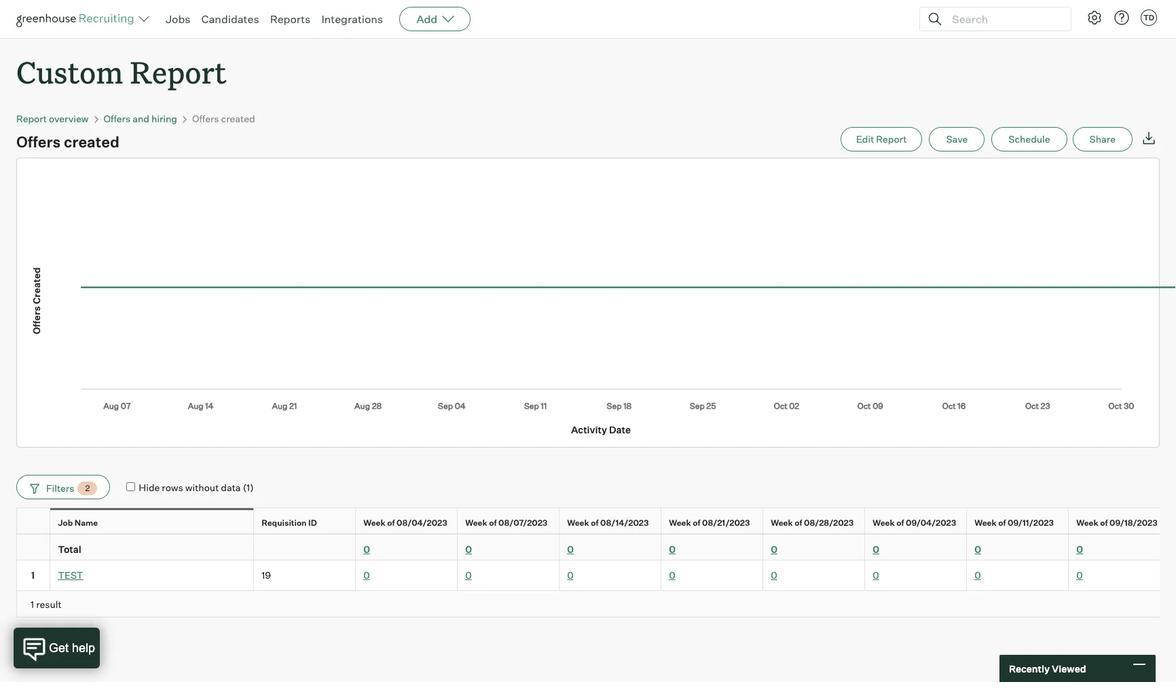Task type: locate. For each thing, give the bounding box(es) containing it.
rows
[[162, 481, 183, 493]]

requisition
[[262, 518, 307, 528]]

2 horizontal spatial report
[[877, 133, 907, 145]]

offers created
[[192, 113, 255, 124], [16, 133, 119, 151]]

td
[[1144, 13, 1155, 22]]

2 1 from the top
[[31, 598, 34, 610]]

week left 09/18/2023
[[1077, 518, 1099, 528]]

week of 09/18/2023
[[1077, 518, 1158, 528]]

Search text field
[[949, 9, 1059, 29]]

Hide rows without data (1) checkbox
[[127, 482, 135, 491]]

of left 08/14/2023
[[591, 518, 599, 528]]

2 horizontal spatial offers
[[192, 113, 219, 124]]

4 of from the left
[[693, 518, 701, 528]]

schedule
[[1009, 133, 1051, 145]]

week of 09/11/2023 column header
[[967, 508, 1072, 538]]

of for 09/11/2023
[[999, 518, 1007, 528]]

week left 08/14/2023
[[567, 518, 590, 528]]

of left 08/28/2023
[[795, 518, 803, 528]]

hide rows without data (1)
[[139, 481, 254, 493]]

test link
[[58, 570, 83, 581]]

08/04/2023
[[397, 518, 447, 528]]

1 of from the left
[[387, 518, 395, 528]]

week of 09/04/2023
[[873, 518, 957, 528]]

week left '08/04/2023'
[[364, 518, 386, 528]]

of left the 09/11/2023
[[999, 518, 1007, 528]]

of left '08/04/2023'
[[387, 518, 395, 528]]

6 week from the left
[[873, 518, 895, 528]]

column header up 1 cell
[[16, 535, 50, 560]]

test
[[58, 570, 83, 581]]

week inside week of 09/04/2023 column header
[[873, 518, 895, 528]]

2 row from the top
[[16, 534, 1177, 561]]

without
[[185, 481, 219, 493]]

1 week from the left
[[364, 518, 386, 528]]

1 horizontal spatial report
[[130, 52, 227, 92]]

week inside week of 08/21/2023 column header
[[669, 518, 691, 528]]

0
[[364, 544, 370, 555], [466, 544, 472, 555], [567, 544, 574, 555], [669, 544, 676, 555], [771, 544, 778, 555], [873, 544, 880, 555], [975, 544, 982, 555], [1077, 544, 1084, 555], [364, 570, 370, 581], [466, 570, 472, 581], [567, 570, 574, 581], [669, 570, 676, 581], [771, 570, 778, 581], [873, 570, 880, 581], [975, 570, 982, 581], [1077, 570, 1083, 581]]

1 vertical spatial 1
[[31, 598, 34, 610]]

week inside week of 09/11/2023 column header
[[975, 518, 997, 528]]

offers and hiring link
[[104, 113, 177, 124]]

week inside week of 08/28/2023 column header
[[771, 518, 793, 528]]

integrations
[[322, 12, 383, 26]]

report for edit report
[[877, 133, 907, 145]]

week for week of 09/18/2023
[[1077, 518, 1099, 528]]

column header
[[16, 508, 53, 538], [16, 535, 50, 560], [254, 535, 356, 560]]

offers
[[104, 113, 131, 124], [192, 113, 219, 124], [16, 133, 61, 151]]

week
[[364, 518, 386, 528], [466, 518, 488, 528], [567, 518, 590, 528], [669, 518, 691, 528], [771, 518, 793, 528], [873, 518, 895, 528], [975, 518, 997, 528], [1077, 518, 1099, 528]]

of inside column header
[[795, 518, 803, 528]]

save and schedule this report to revisit it! element
[[930, 127, 992, 152]]

2 of from the left
[[489, 518, 497, 528]]

offers created right hiring
[[192, 113, 255, 124]]

of
[[387, 518, 395, 528], [489, 518, 497, 528], [591, 518, 599, 528], [693, 518, 701, 528], [795, 518, 803, 528], [897, 518, 905, 528], [999, 518, 1007, 528], [1101, 518, 1108, 528]]

week for week of 08/21/2023
[[669, 518, 691, 528]]

week left 08/21/2023
[[669, 518, 691, 528]]

offers for offers and hiring link
[[104, 113, 131, 124]]

offers right hiring
[[192, 113, 219, 124]]

week for week of 08/04/2023
[[364, 518, 386, 528]]

5 of from the left
[[795, 518, 803, 528]]

column header for "total" column header
[[16, 535, 50, 560]]

row group
[[16, 561, 1177, 591]]

0 horizontal spatial created
[[64, 133, 119, 151]]

week inside week of 08/07/2023 column header
[[466, 518, 488, 528]]

report left overview
[[16, 113, 47, 124]]

td button
[[1141, 10, 1158, 26]]

of left 09/18/2023
[[1101, 518, 1108, 528]]

of left 09/04/2023
[[897, 518, 905, 528]]

total
[[58, 544, 81, 555]]

0 vertical spatial report
[[130, 52, 227, 92]]

created
[[221, 113, 255, 124], [64, 133, 119, 151]]

offers down report overview
[[16, 133, 61, 151]]

of left 08/07/2023
[[489, 518, 497, 528]]

1 vertical spatial report
[[16, 113, 47, 124]]

week inside week of 08/14/2023 column header
[[567, 518, 590, 528]]

week for week of 08/14/2023
[[567, 518, 590, 528]]

row
[[16, 508, 1177, 538], [16, 534, 1177, 561], [16, 561, 1177, 591]]

offers created link
[[192, 113, 255, 124]]

2
[[85, 483, 90, 493]]

week of 08/07/2023
[[466, 518, 548, 528]]

19
[[262, 570, 271, 581]]

custom
[[16, 52, 123, 92]]

of left 08/21/2023
[[693, 518, 701, 528]]

8 of from the left
[[1101, 518, 1108, 528]]

recently viewed
[[1010, 663, 1087, 674]]

column header left "job"
[[16, 508, 53, 538]]

5 week from the left
[[771, 518, 793, 528]]

week of 08/28/2023
[[771, 518, 854, 528]]

1 up 1 result
[[31, 570, 35, 581]]

week of 08/28/2023 column header
[[764, 508, 868, 538]]

offers left and
[[104, 113, 131, 124]]

1 row from the top
[[16, 508, 1177, 538]]

requisition id
[[262, 518, 317, 528]]

jobs link
[[166, 12, 191, 26]]

overview
[[49, 113, 89, 124]]

add
[[417, 12, 438, 26]]

filter image
[[28, 483, 39, 494]]

09/04/2023
[[906, 518, 957, 528]]

week left 09/04/2023
[[873, 518, 895, 528]]

08/21/2023
[[702, 518, 750, 528]]

of for 09/18/2023
[[1101, 518, 1108, 528]]

job name column header
[[50, 508, 257, 538]]

table containing total
[[16, 508, 1177, 617]]

of for 08/07/2023
[[489, 518, 497, 528]]

report right edit
[[877, 133, 907, 145]]

week of 08/14/2023 column header
[[560, 508, 664, 538]]

of for 08/14/2023
[[591, 518, 599, 528]]

1 result
[[31, 598, 62, 610]]

schedule button
[[992, 127, 1068, 152]]

column header down id
[[254, 535, 356, 560]]

configure image
[[1087, 10, 1103, 26]]

week left 08/07/2023
[[466, 518, 488, 528]]

3 of from the left
[[591, 518, 599, 528]]

3 row from the top
[[16, 561, 1177, 591]]

name
[[75, 518, 98, 528]]

08/07/2023
[[499, 518, 548, 528]]

report
[[130, 52, 227, 92], [16, 113, 47, 124], [877, 133, 907, 145]]

week inside week of 08/04/2023 column header
[[364, 518, 386, 528]]

table
[[16, 508, 1177, 617]]

0 vertical spatial 1
[[31, 570, 35, 581]]

7 week from the left
[[975, 518, 997, 528]]

week of 08/04/2023 column header
[[356, 508, 461, 538]]

1 left result
[[31, 598, 34, 610]]

2 week from the left
[[466, 518, 488, 528]]

report up hiring
[[130, 52, 227, 92]]

recently
[[1010, 663, 1050, 674]]

candidates
[[201, 12, 259, 26]]

offers created down overview
[[16, 133, 119, 151]]

2 vertical spatial report
[[877, 133, 907, 145]]

8 week from the left
[[1077, 518, 1099, 528]]

week left the 09/11/2023
[[975, 518, 997, 528]]

0 link
[[364, 544, 370, 555], [466, 544, 472, 555], [567, 544, 574, 555], [669, 544, 676, 555], [771, 544, 778, 555], [873, 544, 880, 555], [975, 544, 982, 555], [1077, 544, 1084, 555], [364, 570, 370, 581], [466, 570, 472, 581], [567, 570, 574, 581], [669, 570, 676, 581], [771, 570, 778, 581], [873, 570, 880, 581], [975, 570, 982, 581], [1077, 570, 1083, 581]]

08/14/2023
[[601, 518, 649, 528]]

1 1 from the top
[[31, 570, 35, 581]]

1 inside cell
[[31, 570, 35, 581]]

report overview link
[[16, 113, 89, 124]]

1 horizontal spatial offers
[[104, 113, 131, 124]]

09/18/2023
[[1110, 518, 1158, 528]]

report overview
[[16, 113, 89, 124]]

filters
[[46, 482, 74, 494]]

0 horizontal spatial offers created
[[16, 133, 119, 151]]

1 horizontal spatial created
[[221, 113, 255, 124]]

of inside column header
[[999, 518, 1007, 528]]

4 week from the left
[[669, 518, 691, 528]]

of for 08/04/2023
[[387, 518, 395, 528]]

edit
[[857, 133, 875, 145]]

7 of from the left
[[999, 518, 1007, 528]]

1 vertical spatial offers created
[[16, 133, 119, 151]]

1
[[31, 570, 35, 581], [31, 598, 34, 610]]

week of 08/04/2023
[[364, 518, 447, 528]]

3 week from the left
[[567, 518, 590, 528]]

job
[[58, 518, 73, 528]]

week for week of 09/11/2023
[[975, 518, 997, 528]]

share
[[1090, 133, 1116, 145]]

download image
[[1141, 130, 1158, 146]]

6 of from the left
[[897, 518, 905, 528]]

0 vertical spatial offers created
[[192, 113, 255, 124]]

week left 08/28/2023
[[771, 518, 793, 528]]



Task type: vqa. For each thing, say whether or not it's contained in the screenshot.
ALL
no



Task type: describe. For each thing, give the bounding box(es) containing it.
of for 08/21/2023
[[693, 518, 701, 528]]

id
[[309, 518, 317, 528]]

add button
[[400, 7, 471, 31]]

week of 08/21/2023
[[669, 518, 750, 528]]

hide
[[139, 481, 160, 493]]

week of 09/04/2023 column header
[[866, 508, 970, 538]]

0 horizontal spatial offers
[[16, 133, 61, 151]]

job name
[[58, 518, 98, 528]]

result
[[36, 598, 62, 610]]

08/28/2023
[[804, 518, 854, 528]]

09/11/2023
[[1008, 518, 1054, 528]]

offers for offers created link
[[192, 113, 219, 124]]

1 vertical spatial created
[[64, 133, 119, 151]]

week of 08/14/2023
[[567, 518, 649, 528]]

1 for 1 result
[[31, 598, 34, 610]]

data
[[221, 481, 241, 493]]

save button
[[930, 127, 985, 152]]

requisition id column header
[[254, 508, 359, 538]]

and
[[133, 113, 149, 124]]

week of 08/21/2023 column header
[[662, 508, 766, 538]]

week of 09/11/2023
[[975, 518, 1054, 528]]

reports
[[270, 12, 311, 26]]

td button
[[1139, 7, 1160, 29]]

offers and hiring
[[104, 113, 177, 124]]

total column header
[[50, 535, 254, 560]]

of for 09/04/2023
[[897, 518, 905, 528]]

custom report
[[16, 52, 227, 92]]

0 vertical spatial created
[[221, 113, 255, 124]]

week for week of 08/07/2023
[[466, 518, 488, 528]]

row containing 1
[[16, 561, 1177, 591]]

greenhouse recruiting image
[[16, 11, 139, 27]]

candidates link
[[201, 12, 259, 26]]

row group containing 1
[[16, 561, 1177, 591]]

(1)
[[243, 481, 254, 493]]

jobs
[[166, 12, 191, 26]]

week for week of 09/04/2023
[[873, 518, 895, 528]]

1 for 1
[[31, 570, 35, 581]]

share button
[[1073, 127, 1133, 152]]

viewed
[[1052, 663, 1087, 674]]

1 horizontal spatial offers created
[[192, 113, 255, 124]]

column header for the job name column header
[[16, 508, 53, 538]]

save
[[947, 133, 968, 145]]

reports link
[[270, 12, 311, 26]]

row containing job name
[[16, 508, 1177, 538]]

edit report link
[[841, 127, 923, 152]]

integrations link
[[322, 12, 383, 26]]

week of 08/07/2023 column header
[[458, 508, 563, 538]]

of for 08/28/2023
[[795, 518, 803, 528]]

hiring
[[151, 113, 177, 124]]

edit report
[[857, 133, 907, 145]]

1 cell
[[16, 561, 50, 591]]

week for week of 08/28/2023
[[771, 518, 793, 528]]

row containing total
[[16, 534, 1177, 561]]

0 horizontal spatial report
[[16, 113, 47, 124]]

report for custom report
[[130, 52, 227, 92]]



